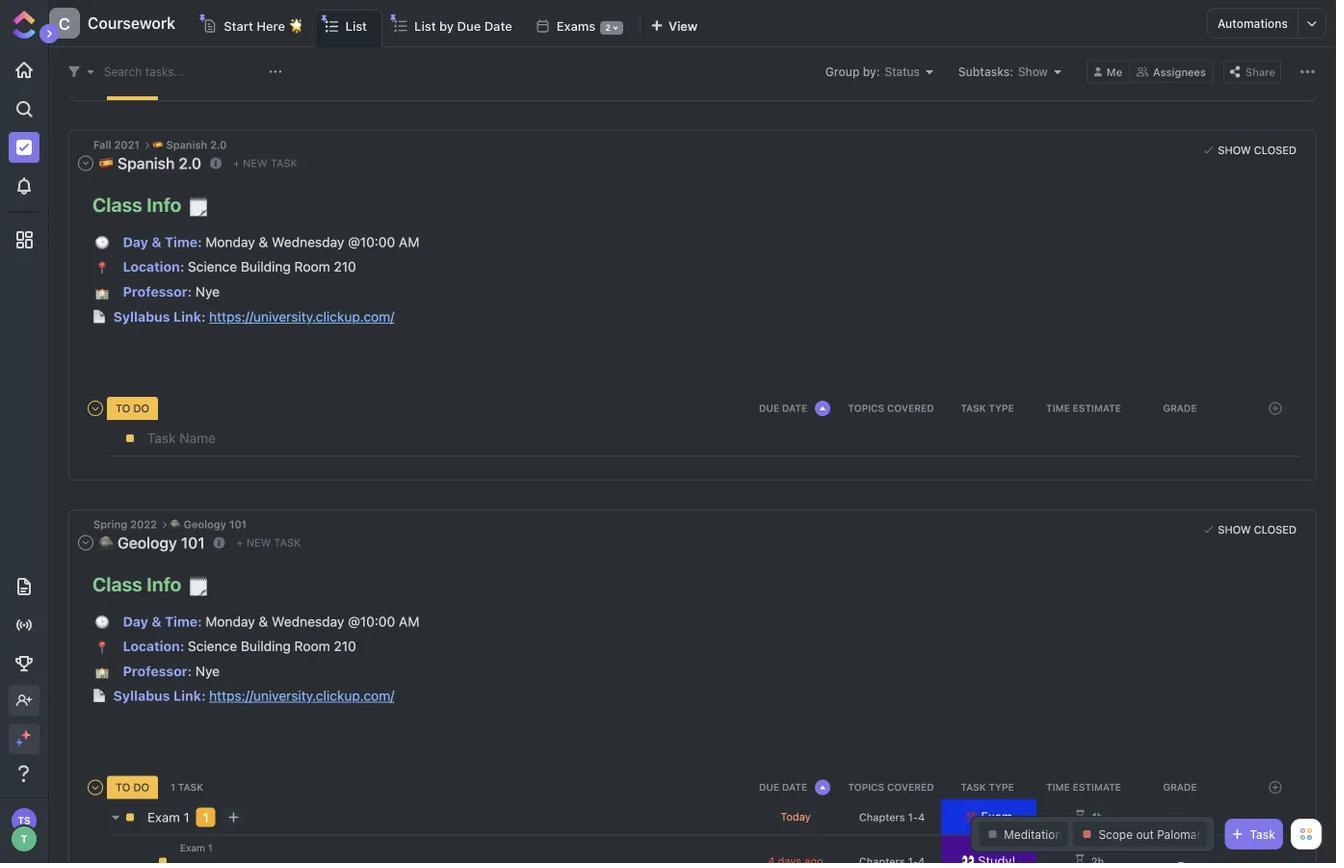 Task type: describe. For each thing, give the bounding box(es) containing it.
subtasks:
[[958, 65, 1013, 79]]

📄 for 🇪🇸
[[92, 309, 106, 324]]

exams link
[[557, 10, 596, 46]]

0 vertical spatial due
[[457, 18, 481, 33]]

💯 exam button
[[941, 799, 1037, 835]]

2021
[[114, 139, 140, 151]]

topics covered for 2.0
[[848, 403, 934, 414]]

here
[[257, 18, 285, 33]]

day for spanish
[[123, 234, 148, 250]]

view settings element
[[1296, 60, 1320, 84]]

💯
[[965, 810, 978, 824]]

estimate for 101
[[1073, 782, 1121, 793]]

https://university.clickup.com/ link for 101
[[209, 688, 394, 704]]

location: science building room 210 for 2.0
[[123, 259, 356, 275]]

2022
[[130, 518, 157, 531]]

time: for 2.0
[[165, 234, 202, 250]]

topics covered button for 2.0
[[845, 403, 941, 414]]

🪨 geology 101 inside 🪨 geology 101 dropdown button
[[98, 534, 205, 552]]

🕑 for 🇪🇸 spanish 2.0
[[95, 236, 109, 252]]

2 date from the top
[[782, 782, 807, 793]]

automations button
[[1208, 9, 1298, 38]]

time estimate for 🇪🇸 spanish 2.0
[[1046, 403, 1121, 414]]

spring 2022
[[93, 518, 160, 531]]

@10:00 for 101
[[348, 613, 395, 629]]

101 inside dropdown button
[[181, 534, 205, 552]]

class for geology
[[92, 573, 142, 595]]

spanish inside dropdown button
[[118, 154, 175, 173]]

share
[[1246, 66, 1276, 79]]

assignees
[[1153, 66, 1206, 79]]

tasks...
[[145, 65, 184, 79]]

show for 🪨 geology 101
[[1218, 523, 1251, 536]]

building for 🪨 geology 101
[[241, 638, 291, 654]]

task for 2.0
[[271, 157, 298, 170]]

list link
[[345, 11, 375, 46]]

professor: for geology
[[123, 663, 192, 679]]

–
[[1178, 811, 1184, 824]]

– button
[[1133, 803, 1229, 832]]

type for 🪨 geology 101
[[989, 782, 1014, 793]]

0 horizontal spatial exam
[[147, 810, 180, 825]]

room for 🪨 geology 101
[[294, 638, 330, 654]]

topics covered for 101
[[848, 782, 934, 793]]

monday for 🇪🇸 spanish 2.0
[[206, 234, 255, 250]]

ts
[[18, 815, 30, 826]]

today button
[[748, 811, 844, 824]]

2
[[605, 23, 611, 33]]

1 horizontal spatial 🇪🇸
[[152, 139, 163, 151]]

https://university.clickup.com/ for 🇪🇸 spanish 2.0
[[209, 309, 394, 324]]

0 vertical spatial spanish
[[166, 139, 207, 151]]

1-
[[908, 811, 918, 824]]

📄 syllabus link: https://university.clickup.com/ for 🇪🇸 spanish 2.0
[[92, 309, 394, 324]]

today
[[781, 811, 811, 823]]

show closed for 🇪🇸 spanish 2.0
[[1218, 144, 1297, 156]]

🗒️ for 2.0
[[189, 196, 208, 219]]

time for 2.0
[[1046, 403, 1070, 414]]

ts t
[[18, 815, 30, 845]]

list for list
[[345, 19, 367, 33]]

@10:00 for 2.0
[[348, 234, 395, 250]]

professor: nye for spanish
[[123, 284, 220, 300]]

📄 syllabus link: https://university.clickup.com/ for 🪨 geology 101
[[92, 688, 394, 704]]

1 date from the top
[[782, 403, 807, 414]]

list by due date
[[414, 18, 512, 33]]

1 horizontal spatial geology
[[184, 518, 226, 531]]

time estimate button for 🇪🇸 spanish 2.0
[[1038, 403, 1134, 414]]

🇪🇸 spanish 2.0 button
[[76, 150, 206, 177]]

1 horizontal spatial 101
[[229, 518, 247, 531]]

start here 🌟
[[224, 18, 301, 33]]

assignees button
[[1130, 60, 1214, 83]]

0 vertical spatial exam 1
[[147, 810, 190, 825]]

professor: nye for geology
[[123, 663, 220, 679]]

search
[[104, 65, 142, 79]]

day for geology
[[123, 613, 148, 629]]

show closed for 🪨 geology 101
[[1218, 523, 1297, 536]]

🗒️ for 101
[[189, 576, 208, 598]]

1h
[[1092, 811, 1104, 824]]

subtasks: show
[[958, 65, 1048, 79]]

science for 101
[[188, 638, 237, 654]]

topics for 2.0
[[848, 403, 885, 414]]

list by due date link
[[414, 10, 520, 46]]

location: for geology
[[123, 638, 184, 654]]

fall 2021
[[93, 139, 142, 151]]

type for 🇪🇸 spanish 2.0
[[989, 403, 1014, 414]]

task type button for 🪨 geology 101
[[941, 782, 1038, 793]]

covered for 🪨 geology 101
[[887, 782, 934, 793]]

sparkle svg 1 image
[[21, 730, 31, 740]]

topics covered button for 101
[[845, 782, 941, 793]]

building for 🇪🇸 spanish 2.0
[[241, 259, 291, 275]]

status
[[885, 65, 920, 79]]

coursework
[[88, 14, 176, 32]]

0 vertical spatial 🪨 geology 101
[[170, 518, 247, 531]]

+ for 101
[[237, 537, 243, 549]]

🪨 geology 101 button
[[76, 529, 210, 556]]

grade for 🇪🇸 spanish 2.0
[[1163, 403, 1197, 414]]

+ new task for 🇪🇸 spanish 2.0
[[233, 157, 298, 170]]

due for 1st due date dropdown button from the bottom
[[759, 782, 780, 793]]

task type button for 🇪🇸 spanish 2.0
[[941, 403, 1038, 414]]

💯 exam
[[965, 810, 1013, 824]]

1 horizontal spatial 2.0
[[210, 139, 227, 151]]

2 vertical spatial task
[[1250, 828, 1276, 841]]

show for 🇪🇸 spanish 2.0
[[1218, 144, 1251, 156]]

🏫 for 🇪🇸 spanish 2.0
[[95, 286, 109, 301]]

syllabus for geology
[[113, 688, 170, 704]]

class for spanish
[[92, 193, 142, 216]]

coursework button
[[80, 2, 176, 44]]

share button
[[1224, 60, 1281, 83]]

task for 🪨 geology 101
[[961, 782, 986, 793]]

list for list by due date
[[414, 18, 436, 33]]

view settings image
[[1301, 65, 1315, 79]]

task type for 🪨 geology 101
[[961, 782, 1014, 793]]

chapters 1-4
[[859, 811, 925, 824]]

fall
[[93, 139, 111, 151]]

task for 101
[[274, 537, 301, 549]]

t
[[21, 833, 28, 845]]

📍 for 🪨 geology 101
[[95, 641, 109, 656]]

show closed button for 🇪🇸 spanish 2.0
[[1199, 141, 1302, 160]]

wednesday for 101
[[272, 613, 344, 629]]



Task type: vqa. For each thing, say whether or not it's contained in the screenshot.
first Google from right
no



Task type: locate. For each thing, give the bounding box(es) containing it.
location: science building room 210 for 101
[[123, 638, 356, 654]]

due date for 1st due date dropdown button from the top
[[759, 403, 807, 414]]

2 @10:00 from the top
[[348, 613, 395, 629]]

2 info from the top
[[147, 573, 181, 595]]

topics for 101
[[848, 782, 885, 793]]

exams
[[557, 18, 596, 33]]

🇪🇸 right 2021 at the left top of the page
[[152, 139, 163, 151]]

0 vertical spatial + new task
[[233, 157, 298, 170]]

1 vertical spatial 📄
[[92, 688, 106, 704]]

exam 1 down '1 task'
[[147, 810, 190, 825]]

time estimate button
[[1038, 403, 1134, 414], [1038, 782, 1134, 793]]

1 grade button from the top
[[1134, 403, 1230, 414]]

🇪🇸 inside dropdown button
[[98, 154, 114, 173]]

time: down 🪨 geology 101 dropdown button
[[165, 613, 202, 629]]

1 210 from the top
[[334, 259, 356, 275]]

2 science from the top
[[188, 638, 237, 654]]

0 vertical spatial due date
[[759, 403, 807, 414]]

0 vertical spatial time estimate button
[[1038, 403, 1134, 414]]

monday for 🪨 geology 101
[[206, 613, 255, 629]]

due date for 1st due date dropdown button from the bottom
[[759, 782, 807, 793]]

show closed
[[1218, 144, 1297, 156], [1218, 523, 1297, 536]]

nye for 101
[[195, 663, 220, 679]]

1 vertical spatial grade
[[1163, 782, 1197, 793]]

1 vertical spatial task
[[274, 537, 301, 549]]

0 horizontal spatial 🪨
[[98, 534, 114, 552]]

0 vertical spatial covered
[[887, 403, 934, 414]]

🗒️ down 🪨 geology 101 dropdown button
[[189, 576, 208, 598]]

@10:00
[[348, 234, 395, 250], [348, 613, 395, 629]]

0 vertical spatial 🗒️
[[189, 196, 208, 219]]

+
[[233, 157, 240, 170], [237, 537, 243, 549]]

2 task type from the top
[[961, 782, 1014, 793]]

exam inside dropdown button
[[981, 810, 1013, 824]]

🗒️
[[189, 196, 208, 219], [189, 576, 208, 598]]

day & time:
[[123, 234, 202, 250], [123, 613, 202, 629]]

1 vertical spatial link:
[[173, 688, 206, 704]]

1 vertical spatial grade button
[[1134, 782, 1230, 793]]

type
[[989, 403, 1014, 414], [989, 782, 1014, 793]]

spanish right 2021 at the left top of the page
[[166, 139, 207, 151]]

2 vertical spatial due
[[759, 782, 780, 793]]

1 vertical spatial am
[[399, 613, 419, 629]]

topics
[[848, 403, 885, 414], [848, 782, 885, 793]]

1 vertical spatial 📍
[[95, 641, 109, 656]]

1 professor: nye from the top
[[123, 284, 220, 300]]

2 show closed button from the top
[[1199, 520, 1302, 539]]

0 vertical spatial 🏫
[[95, 286, 109, 301]]

0 vertical spatial 🪨
[[170, 518, 181, 531]]

closed for 2.0
[[1254, 144, 1297, 156]]

class info 🗒️ for spanish
[[92, 193, 208, 219]]

location:
[[123, 259, 184, 275], [123, 638, 184, 654]]

0 vertical spatial class
[[92, 193, 142, 216]]

0 vertical spatial monday & wednesday @10:00 am
[[206, 234, 419, 250]]

2 syllabus from the top
[[113, 688, 170, 704]]

2 class info 🗒️ from the top
[[92, 573, 208, 598]]

https://university.clickup.com/
[[209, 309, 394, 324], [209, 688, 394, 704]]

1 task button
[[168, 782, 210, 793]]

1 vertical spatial class
[[92, 573, 142, 595]]

1 vertical spatial time estimate
[[1046, 782, 1121, 793]]

0 vertical spatial day & time:
[[123, 234, 202, 250]]

2 time estimate from the top
[[1046, 782, 1121, 793]]

new
[[243, 157, 268, 170], [246, 537, 271, 549]]

0 vertical spatial professor: nye
[[123, 284, 220, 300]]

2 list from the left
[[345, 19, 367, 33]]

am for 🪨 geology 101
[[399, 613, 419, 629]]

2 type from the top
[[989, 782, 1014, 793]]

grade button for 🪨 geology 101
[[1134, 782, 1230, 793]]

2.0 down the search tasks... text box
[[179, 154, 201, 173]]

1 vertical spatial info
[[147, 573, 181, 595]]

link: for 2.0
[[173, 309, 206, 324]]

list info image for 🇪🇸 spanish 2.0
[[210, 158, 222, 169]]

1 vertical spatial monday & wednesday @10:00 am
[[206, 613, 419, 629]]

group
[[826, 65, 860, 79]]

4
[[918, 811, 925, 824]]

2 https://university.clickup.com/ from the top
[[209, 688, 394, 704]]

0 vertical spatial science
[[188, 259, 237, 275]]

0 vertical spatial 🇪🇸
[[152, 139, 163, 151]]

1 vertical spatial room
[[294, 638, 330, 654]]

🕑 down 🪨 geology 101 dropdown button
[[95, 616, 109, 631]]

1 🗒️ from the top
[[189, 196, 208, 219]]

search tasks...
[[104, 65, 184, 79]]

1 wednesday from the top
[[272, 234, 344, 250]]

1 monday & wednesday @10:00 am from the top
[[206, 234, 419, 250]]

day & time: down "🇪🇸 spanish 2.0" dropdown button
[[123, 234, 202, 250]]

view button
[[642, 10, 706, 47]]

time estimate
[[1046, 403, 1121, 414], [1046, 782, 1121, 793]]

1 task type from the top
[[961, 403, 1014, 414]]

🪨 inside dropdown button
[[98, 534, 114, 552]]

0 vertical spatial list info image
[[210, 158, 222, 169]]

info for geology
[[147, 573, 181, 595]]

due date up task name text box
[[759, 403, 807, 414]]

2 📄 from the top
[[92, 688, 106, 704]]

2 day & time: from the top
[[123, 613, 202, 629]]

me
[[1107, 66, 1123, 79]]

🇪🇸 spanish 2.0 inside dropdown button
[[98, 154, 201, 173]]

1 vertical spatial due date
[[759, 782, 807, 793]]

1 location: from the top
[[123, 259, 184, 275]]

🏫 for 🪨 geology 101
[[95, 665, 109, 681]]

0 vertical spatial time
[[1046, 403, 1070, 414]]

1 info from the top
[[147, 193, 181, 216]]

exam 1
[[147, 810, 190, 825], [180, 843, 213, 854]]

0 vertical spatial nye
[[195, 284, 220, 300]]

1 day & time: from the top
[[123, 234, 202, 250]]

1 vertical spatial location: science building room 210
[[123, 638, 356, 654]]

start
[[224, 18, 253, 33]]

2 professor: from the top
[[123, 663, 192, 679]]

0 vertical spatial 📍
[[95, 261, 109, 276]]

0 vertical spatial building
[[241, 259, 291, 275]]

1 vertical spatial building
[[241, 638, 291, 654]]

2 day from the top
[[123, 613, 148, 629]]

2 building from the top
[[241, 638, 291, 654]]

1 time estimate from the top
[[1046, 403, 1121, 414]]

2 monday from the top
[[206, 613, 255, 629]]

1 vertical spatial syllabus
[[113, 688, 170, 704]]

1 vertical spatial geology
[[118, 534, 177, 552]]

building
[[241, 259, 291, 275], [241, 638, 291, 654]]

0 vertical spatial task
[[961, 403, 986, 414]]

1 building from the top
[[241, 259, 291, 275]]

1 📍 from the top
[[95, 261, 109, 276]]

science for 2.0
[[188, 259, 237, 275]]

list info image for 🪨 geology 101
[[214, 537, 225, 549]]

show closed button
[[1199, 141, 1302, 160], [1199, 520, 1302, 539]]

monday & wednesday @10:00 am for 🇪🇸 spanish 2.0
[[206, 234, 419, 250]]

1 https://university.clickup.com/ from the top
[[209, 309, 394, 324]]

1 professor: from the top
[[123, 284, 192, 300]]

1 vertical spatial due date button
[[749, 780, 845, 796]]

1 vertical spatial +
[[237, 537, 243, 549]]

1 vertical spatial exam 1
[[180, 843, 213, 854]]

day down "🇪🇸 spanish 2.0" dropdown button
[[123, 234, 148, 250]]

info for spanish
[[147, 193, 181, 216]]

1 show closed button from the top
[[1199, 141, 1302, 160]]

time estimate button for 🪨 geology 101
[[1038, 782, 1134, 793]]

1
[[171, 782, 175, 793], [184, 810, 190, 825], [203, 810, 209, 825], [208, 843, 213, 854]]

by:
[[863, 65, 880, 79]]

📍
[[95, 261, 109, 276], [95, 641, 109, 656]]

show closed button for 🪨 geology 101
[[1199, 520, 1302, 539]]

day down 🪨 geology 101 dropdown button
[[123, 613, 148, 629]]

1h button
[[1066, 809, 1104, 825]]

info down "🇪🇸 spanish 2.0" dropdown button
[[147, 193, 181, 216]]

2 https://university.clickup.com/ link from the top
[[209, 688, 394, 704]]

class down 🪨 geology 101 dropdown button
[[92, 573, 142, 595]]

1 vertical spatial day
[[123, 613, 148, 629]]

date up today
[[782, 782, 807, 793]]

1 vertical spatial show closed button
[[1199, 520, 1302, 539]]

1 show closed from the top
[[1218, 144, 1297, 156]]

0 vertical spatial show
[[1018, 65, 1048, 79]]

monday & wednesday @10:00 am
[[206, 234, 419, 250], [206, 613, 419, 629]]

1 vertical spatial 🗒️
[[189, 576, 208, 598]]

🪨 geology 101 down 2022
[[98, 534, 205, 552]]

1 covered from the top
[[887, 403, 934, 414]]

1 topics from the top
[[848, 403, 885, 414]]

class info 🗒️ for geology
[[92, 573, 208, 598]]

0 horizontal spatial 101
[[181, 534, 205, 552]]

1 vertical spatial professor:
[[123, 663, 192, 679]]

view
[[669, 18, 698, 33]]

1 time: from the top
[[165, 234, 202, 250]]

list info image
[[210, 158, 222, 169], [214, 537, 225, 549]]

geology
[[184, 518, 226, 531], [118, 534, 177, 552]]

estimate
[[1073, 403, 1121, 414], [1073, 782, 1121, 793]]

due date button up task name text box
[[749, 401, 845, 416]]

task for 🇪🇸 spanish 2.0
[[961, 403, 986, 414]]

wednesday for 2.0
[[272, 234, 344, 250]]

0 vertical spatial https://university.clickup.com/ link
[[209, 309, 394, 324]]

2 📍 from the top
[[95, 641, 109, 656]]

1 vertical spatial show
[[1218, 144, 1251, 156]]

2 wednesday from the top
[[272, 613, 344, 629]]

🏫
[[95, 286, 109, 301], [95, 665, 109, 681]]

📄
[[92, 309, 106, 324], [92, 688, 106, 704]]

sparkle svg 2 image
[[15, 739, 23, 746]]

2 due date from the top
[[759, 782, 807, 793]]

due up task name text box
[[759, 403, 780, 414]]

0 vertical spatial monday
[[206, 234, 255, 250]]

show
[[1018, 65, 1048, 79], [1218, 144, 1251, 156], [1218, 523, 1251, 536]]

🪨
[[170, 518, 181, 531], [98, 534, 114, 552]]

group by: status
[[826, 65, 920, 79]]

1 time from the top
[[1046, 403, 1070, 414]]

2 grade button from the top
[[1134, 782, 1230, 793]]

1 vertical spatial estimate
[[1073, 782, 1121, 793]]

list left by
[[414, 18, 436, 33]]

2 nye from the top
[[195, 663, 220, 679]]

2 button
[[596, 15, 628, 40]]

2 time: from the top
[[165, 613, 202, 629]]

exam right the 💯
[[981, 810, 1013, 824]]

day & time: for spanish
[[123, 234, 202, 250]]

1 🕑 from the top
[[95, 236, 109, 252]]

due
[[457, 18, 481, 33], [759, 403, 780, 414], [759, 782, 780, 793]]

1 class info 🗒️ from the top
[[92, 193, 208, 219]]

2 show closed from the top
[[1218, 523, 1297, 536]]

210 for 🇪🇸 spanish 2.0
[[334, 259, 356, 275]]

0 vertical spatial date
[[782, 403, 807, 414]]

am for 🇪🇸 spanish 2.0
[[399, 234, 419, 250]]

2 closed from the top
[[1254, 523, 1297, 536]]

due for 1st due date dropdown button from the top
[[759, 403, 780, 414]]

due date button up today
[[749, 780, 845, 796]]

exam down '1 task'
[[147, 810, 180, 825]]

0 horizontal spatial list
[[345, 19, 367, 33]]

2 210 from the top
[[334, 638, 356, 654]]

0 vertical spatial 2.0
[[210, 139, 227, 151]]

2 horizontal spatial exam
[[981, 810, 1013, 824]]

1 am from the top
[[399, 234, 419, 250]]

1 vertical spatial wednesday
[[272, 613, 344, 629]]

date
[[484, 18, 512, 33]]

info
[[147, 193, 181, 216], [147, 573, 181, 595]]

0 vertical spatial 🇪🇸 spanish 2.0
[[152, 139, 227, 151]]

by
[[439, 18, 454, 33]]

1 vertical spatial covered
[[887, 782, 934, 793]]

class
[[92, 193, 142, 216], [92, 573, 142, 595]]

day
[[123, 234, 148, 250], [123, 613, 148, 629]]

1 day from the top
[[123, 234, 148, 250]]

1 due date from the top
[[759, 403, 807, 414]]

🌟
[[289, 18, 301, 33]]

class info 🗒️ down "🇪🇸 spanish 2.0" dropdown button
[[92, 193, 208, 219]]

exam 1 down 1 task dropdown button
[[180, 843, 213, 854]]

covered for 🇪🇸 spanish 2.0
[[887, 403, 934, 414]]

🕑 for 🪨 geology 101
[[95, 616, 109, 631]]

0 vertical spatial due date button
[[749, 401, 845, 416]]

2 topics covered button from the top
[[845, 782, 941, 793]]

1 nye from the top
[[195, 284, 220, 300]]

1 vertical spatial science
[[188, 638, 237, 654]]

1 vertical spatial 📄 syllabus link: https://university.clickup.com/
[[92, 688, 394, 704]]

monday & wednesday @10:00 am for 🪨 geology 101
[[206, 613, 419, 629]]

+ new task for 🪨 geology 101
[[237, 537, 301, 549]]

1 class from the top
[[92, 193, 142, 216]]

date up task name text box
[[782, 403, 807, 414]]

spanish down 2021 at the left top of the page
[[118, 154, 175, 173]]

time for 101
[[1046, 782, 1070, 793]]

2 topics covered from the top
[[848, 782, 934, 793]]

🕑 down "🇪🇸 spanish 2.0" dropdown button
[[95, 236, 109, 252]]

task type button
[[941, 403, 1038, 414], [941, 782, 1038, 793]]

2 link: from the top
[[173, 688, 206, 704]]

exam down 1 task dropdown button
[[180, 843, 205, 854]]

professor: for spanish
[[123, 284, 192, 300]]

1 vertical spatial time
[[1046, 782, 1070, 793]]

1 📄 from the top
[[92, 309, 106, 324]]

day & time: for geology
[[123, 613, 202, 629]]

1 room from the top
[[294, 259, 330, 275]]

day & time: down 🪨 geology 101 dropdown button
[[123, 613, 202, 629]]

spanish
[[166, 139, 207, 151], [118, 154, 175, 173]]

1 vertical spatial https://university.clickup.com/ link
[[209, 688, 394, 704]]

1 vertical spatial spanish
[[118, 154, 175, 173]]

1 topics covered from the top
[[848, 403, 934, 414]]

2 topics from the top
[[848, 782, 885, 793]]

nye
[[195, 284, 220, 300], [195, 663, 220, 679]]

1 grade from the top
[[1163, 403, 1197, 414]]

0 vertical spatial https://university.clickup.com/
[[209, 309, 394, 324]]

1 vertical spatial time estimate button
[[1038, 782, 1134, 793]]

closed for 101
[[1254, 523, 1297, 536]]

due right by
[[457, 18, 481, 33]]

0 vertical spatial wednesday
[[272, 234, 344, 250]]

task type for 🇪🇸 spanish 2.0
[[961, 403, 1014, 414]]

link:
[[173, 309, 206, 324], [173, 688, 206, 704]]

0 vertical spatial time:
[[165, 234, 202, 250]]

chapters
[[859, 811, 905, 824]]

🗒️ down "🇪🇸 spanish 2.0" dropdown button
[[189, 196, 208, 219]]

2 room from the top
[[294, 638, 330, 654]]

2 🗒️ from the top
[[189, 576, 208, 598]]

2.0 inside dropdown button
[[179, 154, 201, 173]]

2 am from the top
[[399, 613, 419, 629]]

🇪🇸 spanish 2.0
[[152, 139, 227, 151], [98, 154, 201, 173]]

geology down 2022
[[118, 534, 177, 552]]

1 location: science building room 210 from the top
[[123, 259, 356, 275]]

2 task type button from the top
[[941, 782, 1038, 793]]

1 vertical spatial monday
[[206, 613, 255, 629]]

0 vertical spatial geology
[[184, 518, 226, 531]]

🪨 geology 101 right 2022
[[170, 518, 247, 531]]

new for 🇪🇸 spanish 2.0
[[243, 157, 268, 170]]

location: for spanish
[[123, 259, 184, 275]]

info down 🪨 geology 101 dropdown button
[[147, 573, 181, 595]]

estimate for 2.0
[[1073, 403, 1121, 414]]

2 🏫 from the top
[[95, 665, 109, 681]]

https://university.clickup.com/ link for 2.0
[[209, 309, 394, 324]]

list info image right 🪨 geology 101 dropdown button
[[214, 537, 225, 549]]

2 due date button from the top
[[749, 780, 845, 796]]

1 vertical spatial 🇪🇸 spanish 2.0
[[98, 154, 201, 173]]

list right 🌟 on the top of the page
[[345, 19, 367, 33]]

1 horizontal spatial exam
[[180, 843, 205, 854]]

1 vertical spatial location:
[[123, 638, 184, 654]]

time: for 101
[[165, 613, 202, 629]]

🕑
[[95, 236, 109, 252], [95, 616, 109, 631]]

2 🕑 from the top
[[95, 616, 109, 631]]

professor: nye
[[123, 284, 220, 300], [123, 663, 220, 679]]

geology right 2022
[[184, 518, 226, 531]]

0 vertical spatial @10:00
[[348, 234, 395, 250]]

2 time estimate button from the top
[[1038, 782, 1134, 793]]

time estimate for 🪨 geology 101
[[1046, 782, 1121, 793]]

me button
[[1087, 60, 1130, 83]]

2.0 right "🇪🇸 spanish 2.0" dropdown button
[[210, 139, 227, 151]]

1 topics covered button from the top
[[845, 403, 941, 414]]

1 vertical spatial 🪨
[[98, 534, 114, 552]]

0 vertical spatial link:
[[173, 309, 206, 324]]

🪨 right 2022
[[170, 518, 181, 531]]

location: science building room 210
[[123, 259, 356, 275], [123, 638, 356, 654]]

list
[[414, 18, 436, 33], [345, 19, 367, 33]]

1 list from the left
[[414, 18, 436, 33]]

1 monday from the top
[[206, 234, 255, 250]]

geology inside dropdown button
[[118, 534, 177, 552]]

1 vertical spatial closed
[[1254, 523, 1297, 536]]

0 vertical spatial topics covered button
[[845, 403, 941, 414]]

2 vertical spatial task
[[178, 782, 203, 793]]

nye for 2.0
[[195, 284, 220, 300]]

1 vertical spatial date
[[782, 782, 807, 793]]

grade button
[[1134, 403, 1230, 414], [1134, 782, 1230, 793]]

1 task type button from the top
[[941, 403, 1038, 414]]

time: down "🇪🇸 spanish 2.0" dropdown button
[[165, 234, 202, 250]]

1 closed from the top
[[1254, 144, 1297, 156]]

0 vertical spatial class info 🗒️
[[92, 193, 208, 219]]

link: for 101
[[173, 688, 206, 704]]

new for 🪨 geology 101
[[246, 537, 271, 549]]

topics covered button
[[845, 403, 941, 414], [845, 782, 941, 793]]

1 task
[[171, 782, 203, 793]]

due up today dropdown button
[[759, 782, 780, 793]]

1 vertical spatial 🇪🇸
[[98, 154, 114, 173]]

🇪🇸 down fall
[[98, 154, 114, 173]]

1 vertical spatial 210
[[334, 638, 356, 654]]

due date up today
[[759, 782, 807, 793]]

class down "🇪🇸 spanish 2.0" dropdown button
[[92, 193, 142, 216]]

task
[[271, 157, 298, 170], [274, 537, 301, 549], [178, 782, 203, 793]]

1 vertical spatial show closed
[[1218, 523, 1297, 536]]

0 vertical spatial grade
[[1163, 403, 1197, 414]]

0 vertical spatial room
[[294, 259, 330, 275]]

🇪🇸 spanish 2.0 right 2021 at the left top of the page
[[152, 139, 227, 151]]

science
[[188, 259, 237, 275], [188, 638, 237, 654]]

spring
[[93, 518, 127, 531]]

2 time from the top
[[1046, 782, 1070, 793]]

📍 for 🇪🇸 spanish 2.0
[[95, 261, 109, 276]]

due date button
[[749, 401, 845, 416], [749, 780, 845, 796]]

automations
[[1218, 16, 1288, 30]]

date
[[782, 403, 807, 414], [782, 782, 807, 793]]

professor:
[[123, 284, 192, 300], [123, 663, 192, 679]]

0 vertical spatial info
[[147, 193, 181, 216]]

grade
[[1163, 403, 1197, 414], [1163, 782, 1197, 793]]

class info 🗒️ down 🪨 geology 101 dropdown button
[[92, 573, 208, 598]]

2 professor: nye from the top
[[123, 663, 220, 679]]

2 estimate from the top
[[1073, 782, 1121, 793]]

1 syllabus from the top
[[113, 309, 170, 324]]

Search tasks... text field
[[104, 58, 264, 85]]

Task Name text field
[[147, 421, 1301, 455]]

+ new task
[[233, 157, 298, 170], [237, 537, 301, 549]]

🇪🇸 spanish 2.0 down 2021 at the left top of the page
[[98, 154, 201, 173]]

wednesday
[[272, 234, 344, 250], [272, 613, 344, 629]]

1 science from the top
[[188, 259, 237, 275]]

start here 🌟 link
[[224, 10, 309, 46]]

1 time estimate button from the top
[[1038, 403, 1134, 414]]

📄 for 🪨
[[92, 688, 106, 704]]

1 horizontal spatial 🪨
[[170, 518, 181, 531]]

1 link: from the top
[[173, 309, 206, 324]]

0 horizontal spatial geology
[[118, 534, 177, 552]]

1 @10:00 from the top
[[348, 234, 395, 250]]

0 vertical spatial 210
[[334, 259, 356, 275]]

1 https://university.clickup.com/ link from the top
[[209, 309, 394, 324]]

1 due date button from the top
[[749, 401, 845, 416]]

2 location: from the top
[[123, 638, 184, 654]]

exam
[[981, 810, 1013, 824], [147, 810, 180, 825], [180, 843, 205, 854]]

am
[[399, 234, 419, 250], [399, 613, 419, 629]]

2 monday & wednesday @10:00 am from the top
[[206, 613, 419, 629]]

room for 🇪🇸 spanish 2.0
[[294, 259, 330, 275]]

1 vertical spatial nye
[[195, 663, 220, 679]]

0 vertical spatial 101
[[229, 518, 247, 531]]

101
[[229, 518, 247, 531], [181, 534, 205, 552]]

1 vertical spatial due
[[759, 403, 780, 414]]

list inside "link"
[[345, 19, 367, 33]]

🪨 down the spring
[[98, 534, 114, 552]]

https://university.clickup.com/ for 🪨 geology 101
[[209, 688, 394, 704]]

0 vertical spatial task type button
[[941, 403, 1038, 414]]

1 vertical spatial https://university.clickup.com/
[[209, 688, 394, 704]]

syllabus for spanish
[[113, 309, 170, 324]]

2 class from the top
[[92, 573, 142, 595]]

2 📄 syllabus link: https://university.clickup.com/ from the top
[[92, 688, 394, 704]]

210 for 🪨 geology 101
[[334, 638, 356, 654]]

list info image right "🇪🇸 spanish 2.0" dropdown button
[[210, 158, 222, 169]]

grade for 🪨 geology 101
[[1163, 782, 1197, 793]]

grade button for 🇪🇸 spanish 2.0
[[1134, 403, 1230, 414]]

monday
[[206, 234, 255, 250], [206, 613, 255, 629]]

1 📄 syllabus link: https://university.clickup.com/ from the top
[[92, 309, 394, 324]]

1 vertical spatial task
[[961, 782, 986, 793]]

2 covered from the top
[[887, 782, 934, 793]]

1 type from the top
[[989, 403, 1014, 414]]

2 grade from the top
[[1163, 782, 1197, 793]]

1 🏫 from the top
[[95, 286, 109, 301]]

room
[[294, 259, 330, 275], [294, 638, 330, 654]]

chapters 1-4 button
[[844, 803, 940, 832]]

1 estimate from the top
[[1073, 403, 1121, 414]]

time:
[[165, 234, 202, 250], [165, 613, 202, 629]]

2 location: science building room 210 from the top
[[123, 638, 356, 654]]

📄 syllabus link: https://university.clickup.com/
[[92, 309, 394, 324], [92, 688, 394, 704]]

+ for 2.0
[[233, 157, 240, 170]]

0 vertical spatial estimate
[[1073, 403, 1121, 414]]



